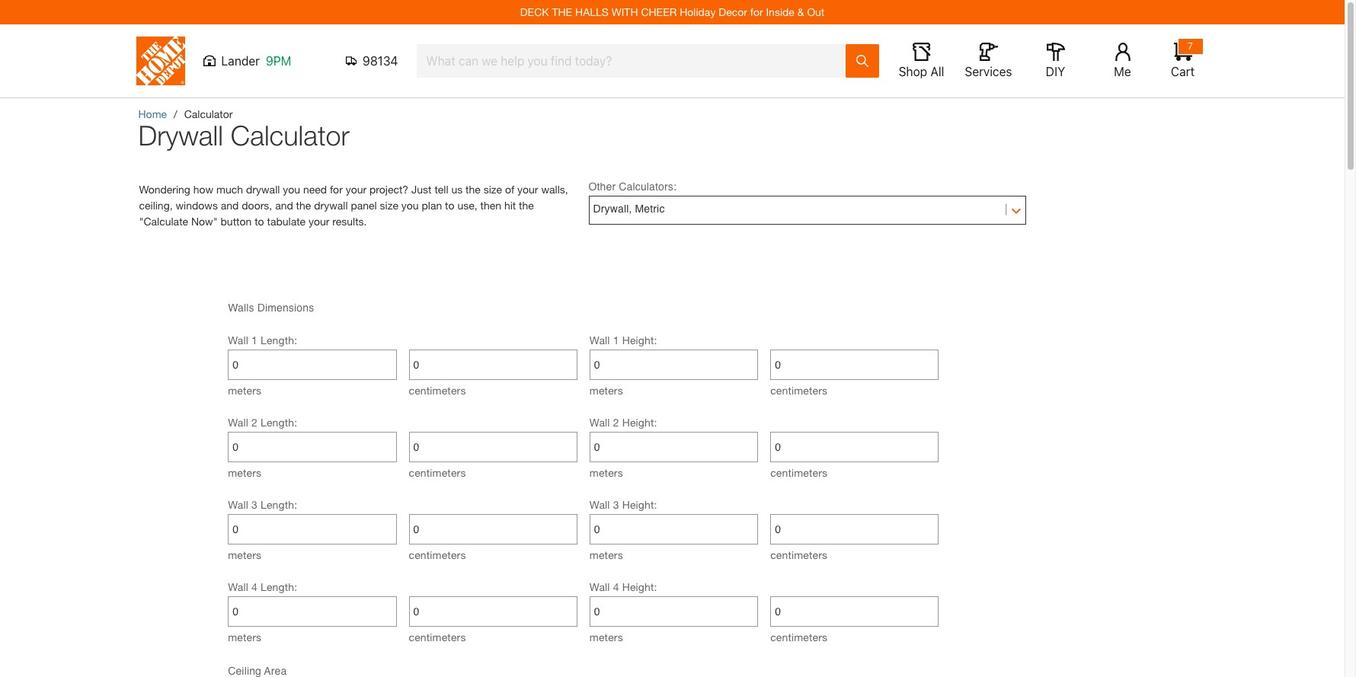 Task type: describe. For each thing, give the bounding box(es) containing it.
for inside wondering how much drywall you need for your project?    just tell us the size of your walls, ceiling, windows and doors,    and the drywall panel size you plan to use, then hit the "calculate now"    button to tabulate your results.
[[330, 183, 343, 196]]

3 for height:
[[613, 498, 619, 511]]

drywall
[[138, 119, 223, 152]]

lander 9pm
[[221, 54, 291, 68]]

dimensions
[[257, 302, 314, 314]]

meters for wall 1 height:
[[590, 384, 623, 397]]

cart 7
[[1171, 40, 1195, 78]]

2 horizontal spatial the
[[519, 199, 534, 212]]

results.
[[333, 215, 367, 228]]

length: for wall 4 length:
[[261, 581, 297, 594]]

wall for wall 3 length:
[[228, 498, 248, 511]]

0 vertical spatial to
[[445, 199, 455, 212]]

1 for height:
[[613, 334, 619, 347]]

need
[[303, 183, 327, 196]]

1 horizontal spatial the
[[466, 183, 481, 196]]

walls dimensions
[[228, 302, 314, 314]]

me button
[[1099, 43, 1147, 79]]

9pm
[[266, 54, 291, 68]]

wall 1 height:
[[590, 334, 657, 347]]

wall 2 height:
[[590, 416, 657, 429]]

wall for wall 2 height:
[[590, 416, 610, 429]]

4 for length:
[[251, 581, 258, 594]]

cheer
[[641, 5, 677, 18]]

us
[[451, 183, 463, 196]]

meters for wall 1 length:
[[228, 384, 261, 397]]

0 vertical spatial drywall
[[246, 183, 280, 196]]

diy
[[1046, 65, 1066, 78]]

1 for length:
[[251, 334, 258, 347]]

98134 button
[[346, 53, 398, 69]]

1 horizontal spatial drywall
[[314, 199, 348, 212]]

shop
[[899, 65, 928, 78]]

0 vertical spatial you
[[283, 183, 300, 196]]

wall for wall 4 length:
[[228, 581, 248, 594]]

of
[[505, 183, 515, 196]]

height: for wall 1 height:
[[622, 334, 657, 347]]

all
[[931, 65, 945, 78]]

wall for wall 1 height:
[[590, 334, 610, 347]]

meters for wall 2 length:
[[228, 466, 261, 479]]

the
[[552, 5, 572, 18]]

What can we help you find today? search field
[[426, 45, 845, 77]]

wall for wall 4 height:
[[590, 581, 610, 594]]

out
[[807, 5, 825, 18]]

ceiling,
[[139, 199, 173, 212]]

other
[[589, 181, 616, 193]]

2 horizontal spatial your
[[517, 183, 538, 196]]

lander
[[221, 54, 260, 68]]

walls
[[228, 302, 254, 314]]

0 horizontal spatial the
[[296, 199, 311, 212]]

1 vertical spatial to
[[255, 215, 264, 228]]

with
[[612, 5, 638, 18]]

halls
[[575, 5, 609, 18]]

2 for height:
[[613, 416, 619, 429]]

me
[[1114, 65, 1132, 78]]

0 horizontal spatial your
[[309, 215, 330, 228]]

0 vertical spatial for
[[750, 5, 763, 18]]

now"
[[191, 215, 218, 228]]

plan
[[422, 199, 442, 212]]

metric
[[635, 203, 665, 215]]

2 for length:
[[251, 416, 258, 429]]

length: for wall 1 length:
[[261, 334, 297, 347]]

"calculate
[[139, 215, 188, 228]]

1 vertical spatial size
[[380, 199, 399, 212]]

project?
[[370, 183, 409, 196]]

the home depot logo image
[[136, 37, 185, 85]]

windows
[[176, 199, 218, 212]]

98134
[[363, 54, 398, 68]]

home link
[[138, 107, 167, 120]]

wall 1 length:
[[228, 334, 297, 347]]

use,
[[458, 199, 478, 212]]

wondering how much drywall you need for your project?    just tell us the size of your walls, ceiling, windows and doors,    and the drywall panel size you plan to use, then hit the "calculate now"    button to tabulate your results.
[[139, 183, 568, 228]]



Task type: locate. For each thing, give the bounding box(es) containing it.
for
[[750, 5, 763, 18], [330, 183, 343, 196]]

length:
[[261, 334, 297, 347], [261, 416, 297, 429], [261, 498, 297, 511], [261, 581, 297, 594]]

height:
[[622, 334, 657, 347], [622, 416, 657, 429], [622, 498, 657, 511], [622, 581, 657, 594]]

height: for wall 3 height:
[[622, 498, 657, 511]]

meters up wall 2 length:
[[228, 384, 261, 397]]

for right need
[[330, 183, 343, 196]]

doors,
[[242, 199, 272, 212]]

centimeters
[[409, 384, 466, 397], [771, 384, 828, 397], [409, 466, 466, 479], [771, 466, 828, 479], [409, 549, 466, 562], [771, 549, 828, 562], [409, 631, 466, 644], [771, 631, 828, 644]]

4 height: from the top
[[622, 581, 657, 594]]

to down us
[[445, 199, 455, 212]]

wall 4 length:
[[228, 581, 297, 594]]

height: for wall 2 height:
[[622, 416, 657, 429]]

meters
[[228, 384, 261, 397], [590, 384, 623, 397], [228, 466, 261, 479], [590, 466, 623, 479], [228, 549, 261, 562], [590, 549, 623, 562], [228, 631, 261, 644], [590, 631, 623, 644]]

1 1 from the left
[[251, 334, 258, 347]]

you
[[283, 183, 300, 196], [401, 199, 419, 212]]

0 horizontal spatial you
[[283, 183, 300, 196]]

4 for height:
[[613, 581, 619, 594]]

to
[[445, 199, 455, 212], [255, 215, 264, 228]]

the
[[466, 183, 481, 196], [296, 199, 311, 212], [519, 199, 534, 212]]

4 length: from the top
[[261, 581, 297, 594]]

0 horizontal spatial and
[[221, 199, 239, 212]]

tabulate
[[267, 215, 306, 228]]

wall 3 length:
[[228, 498, 297, 511]]

inside
[[766, 5, 795, 18]]

meters for wall 4 length:
[[228, 631, 261, 644]]

meters for wall 3 height:
[[590, 549, 623, 562]]

your left results. on the left top of page
[[309, 215, 330, 228]]

1 horizontal spatial for
[[750, 5, 763, 18]]

1 horizontal spatial 4
[[613, 581, 619, 594]]

calculator right /
[[184, 107, 233, 120]]

walls,
[[541, 183, 568, 196]]

drywall
[[246, 183, 280, 196], [314, 199, 348, 212]]

3
[[251, 498, 258, 511], [613, 498, 619, 511]]

and
[[221, 199, 239, 212], [275, 199, 293, 212]]

much
[[217, 183, 243, 196]]

1 and from the left
[[221, 199, 239, 212]]

1 horizontal spatial your
[[346, 183, 367, 196]]

diy button
[[1032, 43, 1080, 79]]

calculator
[[184, 107, 233, 120], [231, 119, 350, 152]]

calculators:
[[619, 181, 677, 193]]

meters down wall 4 length:
[[228, 631, 261, 644]]

length: for wall 3 length:
[[261, 498, 297, 511]]

None number field
[[233, 351, 392, 380], [413, 351, 573, 380], [594, 351, 754, 380], [775, 351, 935, 380], [233, 433, 392, 462], [413, 433, 573, 462], [594, 433, 754, 462], [775, 433, 935, 462], [233, 515, 392, 544], [413, 515, 573, 544], [594, 515, 754, 544], [775, 515, 935, 544], [233, 597, 392, 626], [413, 597, 573, 626], [594, 597, 754, 626], [775, 597, 935, 626], [233, 351, 392, 380], [413, 351, 573, 380], [594, 351, 754, 380], [775, 351, 935, 380], [233, 433, 392, 462], [413, 433, 573, 462], [594, 433, 754, 462], [775, 433, 935, 462], [233, 515, 392, 544], [413, 515, 573, 544], [594, 515, 754, 544], [775, 515, 935, 544], [233, 597, 392, 626], [413, 597, 573, 626], [594, 597, 754, 626], [775, 597, 935, 626]]

2 3 from the left
[[613, 498, 619, 511]]

meters for wall 4 height:
[[590, 631, 623, 644]]

you left need
[[283, 183, 300, 196]]

1 horizontal spatial and
[[275, 199, 293, 212]]

1 horizontal spatial size
[[484, 183, 502, 196]]

drywall, metric
[[593, 203, 665, 215]]

wall for wall 1 length:
[[228, 334, 248, 347]]

4
[[251, 581, 258, 594], [613, 581, 619, 594]]

size up then
[[484, 183, 502, 196]]

shop all
[[899, 65, 945, 78]]

shop all button
[[897, 43, 946, 79]]

1 vertical spatial for
[[330, 183, 343, 196]]

wall 4 height:
[[590, 581, 657, 594]]

wall 3 height:
[[590, 498, 657, 511]]

2 length: from the top
[[261, 416, 297, 429]]

wondering
[[139, 183, 190, 196]]

button
[[221, 215, 252, 228]]

drywall,
[[593, 203, 632, 215]]

&
[[798, 5, 804, 18]]

2 2 from the left
[[613, 416, 619, 429]]

and up tabulate
[[275, 199, 293, 212]]

meters up wall 3 length:
[[228, 466, 261, 479]]

how
[[193, 183, 214, 196]]

2 height: from the top
[[622, 416, 657, 429]]

0 horizontal spatial size
[[380, 199, 399, 212]]

0 horizontal spatial for
[[330, 183, 343, 196]]

0 horizontal spatial 4
[[251, 581, 258, 594]]

2 and from the left
[[275, 199, 293, 212]]

then
[[481, 199, 501, 212]]

meters up wall 4 length:
[[228, 549, 261, 562]]

deck
[[520, 5, 549, 18]]

length: for wall 2 length:
[[261, 416, 297, 429]]

to down doors,
[[255, 215, 264, 228]]

1 vertical spatial drywall
[[314, 199, 348, 212]]

calculator up need
[[231, 119, 350, 152]]

1 height: from the top
[[622, 334, 657, 347]]

7
[[1188, 40, 1193, 52]]

height: for wall 4 height:
[[622, 581, 657, 594]]

0 horizontal spatial 1
[[251, 334, 258, 347]]

1 horizontal spatial you
[[401, 199, 419, 212]]

wall
[[228, 334, 248, 347], [590, 334, 610, 347], [228, 416, 248, 429], [590, 416, 610, 429], [228, 498, 248, 511], [590, 498, 610, 511], [228, 581, 248, 594], [590, 581, 610, 594]]

1 horizontal spatial 3
[[613, 498, 619, 511]]

other calculators:
[[589, 181, 677, 193]]

0 horizontal spatial 2
[[251, 416, 258, 429]]

drywall up doors,
[[246, 183, 280, 196]]

1 horizontal spatial 1
[[613, 334, 619, 347]]

your
[[346, 183, 367, 196], [517, 183, 538, 196], [309, 215, 330, 228]]

and down much
[[221, 199, 239, 212]]

0 horizontal spatial drywall
[[246, 183, 280, 196]]

tell
[[435, 183, 449, 196]]

2 4 from the left
[[613, 581, 619, 594]]

panel
[[351, 199, 377, 212]]

meters up the wall 4 height:
[[590, 549, 623, 562]]

services
[[965, 65, 1012, 78]]

0 vertical spatial size
[[484, 183, 502, 196]]

meters up the wall 2 height:
[[590, 384, 623, 397]]

the right hit
[[519, 199, 534, 212]]

3 length: from the top
[[261, 498, 297, 511]]

size down the project?
[[380, 199, 399, 212]]

hit
[[504, 199, 516, 212]]

your up panel
[[346, 183, 367, 196]]

1 horizontal spatial 2
[[613, 416, 619, 429]]

2 1 from the left
[[613, 334, 619, 347]]

0 horizontal spatial to
[[255, 215, 264, 228]]

drywall, metric button
[[593, 198, 1022, 220]]

3 for length:
[[251, 498, 258, 511]]

for left inside
[[750, 5, 763, 18]]

0 horizontal spatial 3
[[251, 498, 258, 511]]

home
[[138, 107, 167, 120]]

1 3 from the left
[[251, 498, 258, 511]]

meters down the wall 4 height:
[[590, 631, 623, 644]]

size
[[484, 183, 502, 196], [380, 199, 399, 212]]

1 2 from the left
[[251, 416, 258, 429]]

1 vertical spatial you
[[401, 199, 419, 212]]

1 horizontal spatial to
[[445, 199, 455, 212]]

decor
[[719, 5, 748, 18]]

wall for wall 3 height:
[[590, 498, 610, 511]]

your right of
[[517, 183, 538, 196]]

cart
[[1171, 65, 1195, 78]]

home / calculator drywall calculator
[[138, 107, 350, 152]]

drywall down need
[[314, 199, 348, 212]]

meters for wall 3 length:
[[228, 549, 261, 562]]

meters for wall 2 height:
[[590, 466, 623, 479]]

wall 2 length:
[[228, 416, 297, 429]]

services button
[[964, 43, 1013, 79]]

wall for wall 2 length:
[[228, 416, 248, 429]]

deck the halls with cheer holiday decor for inside & out
[[520, 5, 825, 18]]

1 length: from the top
[[261, 334, 297, 347]]

3 height: from the top
[[622, 498, 657, 511]]

2
[[251, 416, 258, 429], [613, 416, 619, 429]]

the down need
[[296, 199, 311, 212]]

/
[[174, 107, 177, 120]]

meters up wall 3 height:
[[590, 466, 623, 479]]

1
[[251, 334, 258, 347], [613, 334, 619, 347]]

holiday
[[680, 5, 716, 18]]

the right us
[[466, 183, 481, 196]]

just
[[412, 183, 432, 196]]

deck the halls with cheer holiday decor for inside & out link
[[520, 5, 825, 18]]

you down just
[[401, 199, 419, 212]]

1 4 from the left
[[251, 581, 258, 594]]



Task type: vqa. For each thing, say whether or not it's contained in the screenshot.
of
yes



